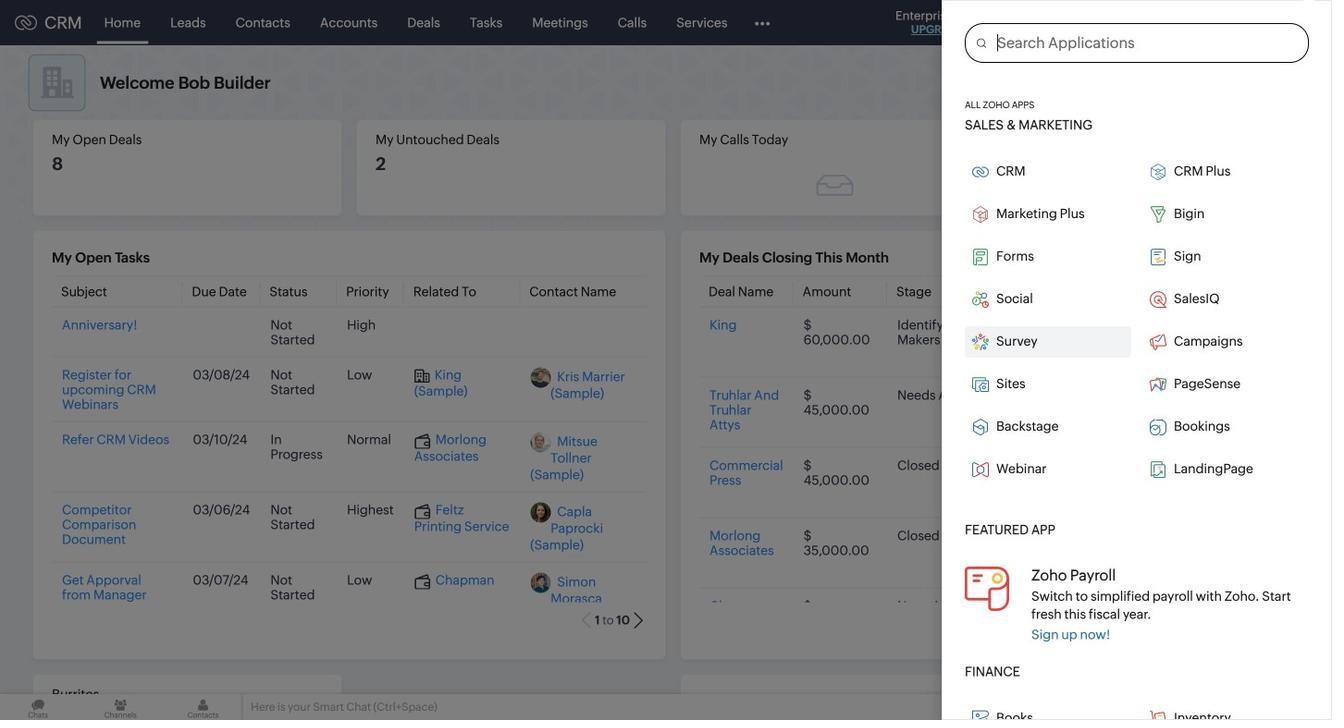 Task type: locate. For each thing, give the bounding box(es) containing it.
signals image
[[1101, 15, 1114, 31]]

signals element
[[1090, 0, 1125, 45]]

profile element
[[1238, 0, 1290, 45]]

zoho payroll image
[[965, 567, 1009, 611]]

channels image
[[83, 695, 159, 721]]

contacts image
[[165, 695, 241, 721]]



Task type: describe. For each thing, give the bounding box(es) containing it.
profile image
[[1249, 8, 1279, 37]]

logo image
[[15, 15, 37, 30]]

search image
[[1063, 15, 1079, 31]]

chats image
[[0, 695, 76, 721]]

Search Applications text field
[[986, 24, 1308, 62]]

calendar image
[[1136, 15, 1152, 30]]

search element
[[1052, 0, 1090, 45]]



Task type: vqa. For each thing, say whether or not it's contained in the screenshot.
Search element
yes



